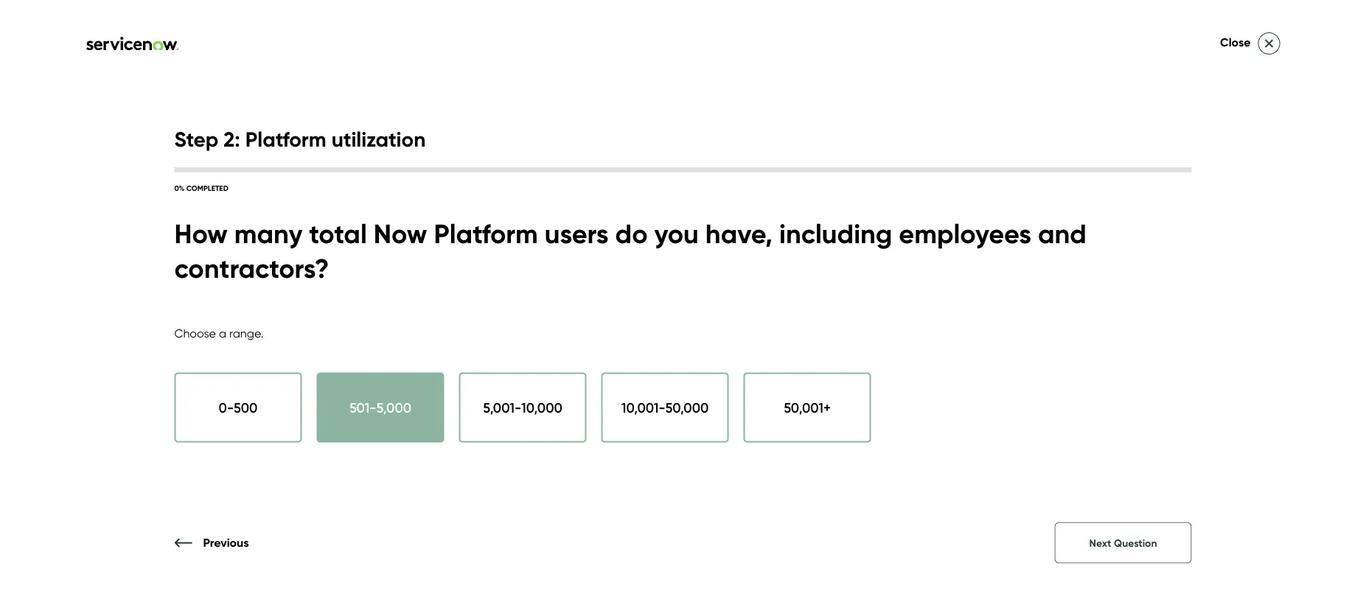 Task type: locate. For each thing, give the bounding box(es) containing it.
you left need
[[1013, 431, 1035, 448]]

0 horizontal spatial your
[[757, 372, 784, 388]]

now
[[374, 218, 427, 250], [919, 392, 946, 408]]

many up contractors?
[[234, 218, 303, 250]]

1 horizontal spatial team
[[1152, 431, 1184, 448]]

2 vertical spatial a
[[659, 451, 667, 468]]

0% completed
[[174, 184, 229, 193]]

2 horizontal spatial platform
[[1030, 372, 1081, 388]]

team up estimate
[[738, 431, 771, 448]]

a
[[219, 326, 227, 340], [1150, 352, 1159, 368], [659, 451, 667, 468]]

0 horizontal spatial servicenow
[[635, 199, 891, 257]]

how
[[901, 431, 926, 448]]

0 horizontal spatial and
[[979, 352, 1003, 368]]

the down strongest
[[895, 392, 915, 408]]

1 vertical spatial many
[[930, 431, 963, 448]]

1 horizontal spatial your
[[1122, 431, 1148, 448]]

0 vertical spatial you
[[655, 218, 699, 250]]

team
[[804, 352, 836, 368], [1152, 431, 1184, 448]]

0 horizontal spatial many
[[234, 218, 303, 250]]

choose a range.
[[174, 326, 264, 340]]

team right build
[[1152, 431, 1184, 448]]

your inside the your servicenow® platform team establishes, maintains, and extends servicenow as a strategic business platform in your organization. the strongest servicenow platform teams have the right number of people with the skills to support the now platform®.
[[757, 372, 784, 388]]

choose
[[174, 326, 216, 340]]

many
[[234, 218, 303, 250], [930, 431, 963, 448]]

to down organization.
[[828, 392, 841, 408]]

1 horizontal spatial many
[[930, 431, 963, 448]]

0 horizontal spatial you
[[655, 218, 699, 250]]

platform down servicenow®
[[689, 372, 741, 388]]

1 vertical spatial estimator
[[775, 431, 832, 448]]

2 horizontal spatial and
[[1187, 431, 1211, 448]]

use the platform team estimator to find out how many people you need to build your team and get a shareable estimate report.
[[635, 431, 1211, 468]]

0 vertical spatial your
[[757, 372, 784, 388]]

10,001-
[[622, 400, 666, 416]]

team inside use the platform team estimator to find out how many people you need to build your team and get a shareable estimate report.
[[738, 431, 771, 448]]

report.
[[791, 451, 831, 468]]

platform down extends
[[1030, 372, 1081, 388]]

a right as
[[1150, 352, 1159, 368]]

0 vertical spatial estimator
[[765, 260, 972, 319]]

how many total now platform users do you have, including employees and contractors?
[[174, 218, 1087, 285]]

now right total
[[374, 218, 427, 250]]

5,001-
[[483, 400, 522, 416]]

a inside the your servicenow® platform team establishes, maintains, and extends servicenow as a strategic business platform in your organization. the strongest servicenow platform teams have the right number of people with the skills to support the now platform®.
[[1150, 352, 1159, 368]]

0 horizontal spatial platform
[[689, 372, 741, 388]]

0 horizontal spatial people
[[700, 392, 743, 408]]

a right "get" on the bottom of page
[[659, 451, 667, 468]]

50,000
[[666, 400, 709, 416]]

employees
[[899, 218, 1032, 250]]

your for organization.
[[757, 372, 784, 388]]

0 horizontal spatial team
[[804, 352, 836, 368]]

estimator
[[765, 260, 972, 319], [775, 431, 832, 448]]

0 horizontal spatial now
[[374, 218, 427, 250]]

team up servicenow®
[[635, 260, 753, 319]]

now down strongest
[[919, 392, 946, 408]]

1 vertical spatial you
[[1013, 431, 1035, 448]]

to left build
[[1073, 431, 1086, 448]]

1 vertical spatial and
[[979, 352, 1003, 368]]

do
[[616, 218, 648, 250]]

people
[[700, 392, 743, 408], [967, 431, 1010, 448]]

the right with
[[775, 392, 795, 408]]

estimator up report.
[[775, 431, 832, 448]]

2 vertical spatial and
[[1187, 431, 1211, 448]]

estimator inside the servicenow platform team estimator
[[765, 260, 972, 319]]

2:
[[224, 126, 240, 152]]

2 horizontal spatial servicenow
[[1058, 352, 1129, 368]]

1 vertical spatial people
[[967, 431, 1010, 448]]

1 horizontal spatial now
[[919, 392, 946, 408]]

establishes,
[[840, 352, 910, 368]]

organization.
[[787, 372, 866, 388]]

step
[[174, 126, 219, 152]]

people right of
[[700, 392, 743, 408]]

platform up "in"
[[749, 352, 801, 368]]

0 vertical spatial team
[[804, 352, 836, 368]]

your right build
[[1122, 431, 1148, 448]]

servicenow
[[635, 199, 891, 257], [1058, 352, 1129, 368], [955, 372, 1026, 388]]

team inside the your servicenow® platform team establishes, maintains, and extends servicenow as a strategic business platform in your organization. the strongest servicenow platform teams have the right number of people with the skills to support the now platform®.
[[804, 352, 836, 368]]

step 2: platform utilization
[[174, 126, 426, 152]]

now inside the your servicenow® platform team establishes, maintains, and extends servicenow as a strategic business platform in your organization. the strongest servicenow platform teams have the right number of people with the skills to support the now platform®.
[[919, 392, 946, 408]]

and
[[1038, 218, 1087, 250], [979, 352, 1003, 368], [1187, 431, 1211, 448]]

1 vertical spatial a
[[1150, 352, 1159, 368]]

people inside use the platform team estimator to find out how many people you need to build your team and get a shareable estimate report.
[[967, 431, 1010, 448]]

to
[[828, 392, 841, 408], [835, 431, 848, 448], [1073, 431, 1086, 448]]

you inside use the platform team estimator to find out how many people you need to build your team and get a shareable estimate report.
[[1013, 431, 1035, 448]]

you right do
[[655, 218, 699, 250]]

estimator down including
[[765, 260, 972, 319]]

previous
[[203, 536, 249, 550]]

10,000
[[522, 400, 563, 416]]

1 horizontal spatial you
[[1013, 431, 1035, 448]]

1 vertical spatial now
[[919, 392, 946, 408]]

your
[[757, 372, 784, 388], [1122, 431, 1148, 448]]

1 vertical spatial team
[[738, 431, 771, 448]]

a left range.
[[219, 326, 227, 340]]

the left right
[[1160, 372, 1180, 388]]

1 vertical spatial your
[[1122, 431, 1148, 448]]

0 vertical spatial people
[[700, 392, 743, 408]]

0 vertical spatial and
[[1038, 218, 1087, 250]]

0 vertical spatial now
[[374, 218, 427, 250]]

1 vertical spatial servicenow
[[1058, 352, 1129, 368]]

success
[[224, 41, 289, 63]]

the
[[1160, 372, 1180, 388], [775, 392, 795, 408], [895, 392, 915, 408], [660, 431, 680, 448]]

number
[[635, 392, 681, 408]]

people down platform®.
[[967, 431, 1010, 448]]

0 vertical spatial many
[[234, 218, 303, 250]]

1 horizontal spatial and
[[1038, 218, 1087, 250]]

your right "in"
[[757, 372, 784, 388]]

2 horizontal spatial a
[[1150, 352, 1159, 368]]

platform
[[749, 352, 801, 368], [689, 372, 741, 388], [1030, 372, 1081, 388]]

1 horizontal spatial servicenow
[[955, 372, 1026, 388]]

use
[[635, 431, 657, 448]]

500
[[234, 400, 258, 416]]

1 horizontal spatial people
[[967, 431, 1010, 448]]

platform
[[245, 126, 327, 152], [903, 199, 1088, 257], [434, 218, 538, 250], [684, 431, 735, 448]]

0 vertical spatial a
[[219, 326, 227, 340]]

customer success center
[[140, 41, 350, 63]]

now inside how many total now platform users do you have, including employees and contractors?
[[374, 218, 427, 250]]

0 horizontal spatial a
[[219, 326, 227, 340]]

servicenow®
[[664, 352, 746, 368]]

your inside use the platform team estimator to find out how many people you need to build your team and get a shareable estimate report.
[[1122, 431, 1148, 448]]

in
[[744, 372, 754, 388]]

2 vertical spatial servicenow
[[955, 372, 1026, 388]]

you
[[655, 218, 699, 250], [1013, 431, 1035, 448]]

the right use
[[660, 431, 680, 448]]

team up organization.
[[804, 352, 836, 368]]

1 horizontal spatial a
[[659, 451, 667, 468]]

1 vertical spatial team
[[1152, 431, 1184, 448]]

0 vertical spatial team
[[635, 260, 753, 319]]

0 vertical spatial servicenow
[[635, 199, 891, 257]]

strategic
[[1162, 352, 1216, 368]]

team
[[635, 260, 753, 319], [738, 431, 771, 448]]

many right how
[[930, 431, 963, 448]]

0%
[[174, 184, 185, 193]]



Task type: describe. For each thing, give the bounding box(es) containing it.
customer success center link
[[30, 41, 354, 63]]

extends
[[1006, 352, 1055, 368]]

0-
[[219, 400, 234, 416]]

and inside how many total now platform users do you have, including employees and contractors?
[[1038, 218, 1087, 250]]

shareable
[[671, 451, 731, 468]]

next
[[1090, 537, 1112, 550]]

utilization
[[332, 126, 426, 152]]

team inside use the platform team estimator to find out how many people you need to build your team and get a shareable estimate report.
[[1152, 431, 1184, 448]]

support
[[844, 392, 892, 408]]

5,001-10,000
[[483, 400, 563, 416]]

maintains,
[[913, 352, 975, 368]]

total
[[309, 218, 367, 250]]

center
[[293, 41, 350, 63]]

with
[[746, 392, 772, 408]]

including
[[780, 218, 893, 250]]

build
[[1089, 431, 1119, 448]]

and inside the your servicenow® platform team establishes, maintains, and extends servicenow as a strategic business platform in your organization. the strongest servicenow platform teams have the right number of people with the skills to support the now platform®.
[[979, 352, 1003, 368]]

next question
[[1090, 537, 1158, 550]]

to left find
[[835, 431, 848, 448]]

your servicenow® platform team establishes, maintains, and extends servicenow as a strategic business platform in your organization. the strongest servicenow platform teams have the right number of people with the skills to support the now platform®.
[[635, 352, 1216, 408]]

many inside use the platform team estimator to find out how many people you need to build your team and get a shareable estimate report.
[[930, 431, 963, 448]]

people inside the your servicenow® platform team establishes, maintains, and extends servicenow as a strategic business platform in your organization. the strongest servicenow platform teams have the right number of people with the skills to support the now platform®.
[[700, 392, 743, 408]]

close
[[1221, 35, 1251, 49]]

5,000
[[376, 400, 412, 416]]

of
[[684, 392, 696, 408]]

50,001+
[[784, 400, 831, 416]]

have,
[[706, 218, 773, 250]]

platform inside the servicenow platform team estimator
[[903, 199, 1088, 257]]

contractors?
[[174, 252, 329, 285]]

platform inside how many total now platform users do you have, including employees and contractors?
[[434, 218, 538, 250]]

team inside the servicenow platform team estimator
[[635, 260, 753, 319]]

the
[[870, 372, 892, 388]]

find
[[851, 431, 874, 448]]

a inside use the platform team estimator to find out how many people you need to build your team and get a shareable estimate report.
[[659, 451, 667, 468]]

0-500
[[219, 400, 258, 416]]

501-
[[350, 400, 376, 416]]

1 horizontal spatial platform
[[749, 352, 801, 368]]

skills
[[798, 392, 825, 408]]

10,001-50,000
[[622, 400, 709, 416]]

501-5,000
[[350, 400, 412, 416]]

platform inside use the platform team estimator to find out how many people you need to build your team and get a shareable estimate report.
[[684, 431, 735, 448]]

get
[[635, 451, 656, 468]]

and inside use the platform team estimator to find out how many people you need to build your team and get a shareable estimate report.
[[1187, 431, 1211, 448]]

need
[[1038, 431, 1070, 448]]

right
[[1183, 372, 1211, 388]]

customer
[[140, 41, 220, 63]]

range.
[[229, 326, 264, 340]]

platform®.
[[949, 392, 1014, 408]]

estimator inside use the platform team estimator to find out how many people you need to build your team and get a shareable estimate report.
[[775, 431, 832, 448]]

many inside how many total now platform users do you have, including employees and contractors?
[[234, 218, 303, 250]]

your
[[635, 352, 661, 368]]

strongest
[[895, 372, 952, 388]]

business
[[635, 372, 686, 388]]

servicenow platform team estimator
[[635, 199, 1088, 319]]

next question link
[[1055, 523, 1192, 564]]

estimate
[[735, 451, 788, 468]]

how
[[174, 218, 228, 250]]

as
[[1133, 352, 1147, 368]]

have
[[1126, 372, 1156, 388]]

users
[[545, 218, 609, 250]]

you inside how many total now platform users do you have, including employees and contractors?
[[655, 218, 699, 250]]

servicenow inside the servicenow platform team estimator
[[635, 199, 891, 257]]

your for team
[[1122, 431, 1148, 448]]

completed
[[186, 184, 229, 193]]

question
[[1114, 537, 1158, 550]]

the inside use the platform team estimator to find out how many people you need to build your team and get a shareable estimate report.
[[660, 431, 680, 448]]

teams
[[1085, 372, 1123, 388]]

out
[[877, 431, 898, 448]]

to inside the your servicenow® platform team establishes, maintains, and extends servicenow as a strategic business platform in your organization. the strongest servicenow platform teams have the right number of people with the skills to support the now platform®.
[[828, 392, 841, 408]]



Task type: vqa. For each thing, say whether or not it's contained in the screenshot.
the Go to ServiceNow account image
no



